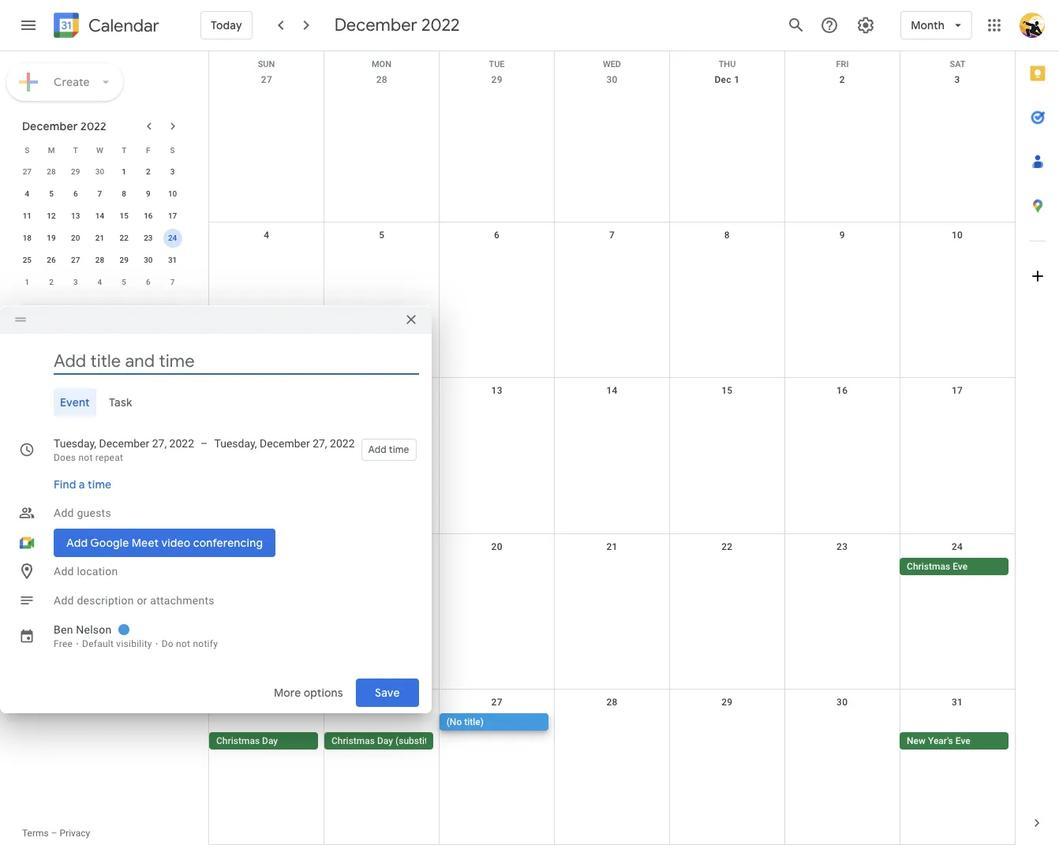 Task type: locate. For each thing, give the bounding box(es) containing it.
1 vertical spatial 21
[[607, 541, 618, 552]]

0 vertical spatial 15
[[120, 212, 129, 220]]

7 inside row
[[170, 278, 175, 287]]

t
[[73, 146, 78, 154], [122, 146, 127, 154]]

20
[[71, 234, 80, 242], [492, 541, 503, 552]]

None search field
[[0, 297, 196, 332]]

2 vertical spatial 7
[[170, 278, 175, 287]]

6 for december 2022
[[73, 190, 78, 198]]

1 vertical spatial 9
[[840, 230, 846, 241]]

0 vertical spatial 4
[[25, 190, 29, 198]]

13
[[71, 212, 80, 220], [492, 386, 503, 397]]

1 vertical spatial 11
[[261, 386, 272, 397]]

tuesday, right to element
[[214, 437, 257, 450]]

december 2022 grid
[[15, 139, 185, 294]]

christmas eve button
[[900, 558, 1009, 575]]

1 horizontal spatial 17
[[952, 386, 964, 397]]

0 horizontal spatial christmas
[[216, 736, 260, 747]]

0 horizontal spatial 12
[[47, 212, 56, 220]]

ben nelson up the default
[[54, 624, 112, 636]]

1 horizontal spatial 26
[[376, 697, 388, 708]]

27, left the add time button
[[313, 437, 327, 450]]

0 vertical spatial eve
[[953, 561, 968, 572]]

30
[[607, 74, 618, 85], [95, 167, 104, 176], [144, 256, 153, 265], [837, 697, 848, 708]]

add description or attachments
[[54, 594, 215, 607]]

0 vertical spatial –
[[201, 437, 208, 450]]

december 2022 up "mon"
[[335, 14, 460, 36]]

nelson
[[66, 385, 100, 398], [76, 624, 112, 636]]

0 horizontal spatial 1
[[25, 278, 29, 287]]

0 horizontal spatial 21
[[95, 234, 104, 242]]

december
[[335, 14, 418, 36], [22, 119, 78, 133], [99, 437, 149, 450], [260, 437, 310, 450]]

calendar
[[88, 15, 159, 37]]

3 down 27 element
[[73, 278, 78, 287]]

0 horizontal spatial 6
[[73, 190, 78, 198]]

nelson up the birthdays
[[66, 385, 100, 398]]

day for christmas day
[[262, 736, 278, 747]]

month
[[911, 18, 945, 32]]

27,
[[152, 437, 167, 450], [313, 437, 327, 450]]

15
[[120, 212, 129, 220], [722, 386, 733, 397]]

november 29 element
[[66, 163, 85, 182]]

27 element
[[66, 251, 85, 270]]

0 vertical spatial ben
[[44, 385, 63, 398]]

27 left "november 28" element
[[23, 167, 32, 176]]

– right terms
[[51, 828, 57, 839]]

– inside tuesday, december 27, 2022 – tuesday, december 27, 2022 does not repeat
[[201, 437, 208, 450]]

1 vertical spatial 15
[[722, 386, 733, 397]]

0 vertical spatial 31
[[168, 256, 177, 265]]

find a time
[[54, 478, 112, 492]]

ben down my calendars
[[44, 385, 63, 398]]

8 inside grid
[[725, 230, 730, 241]]

1 vertical spatial calendars
[[57, 467, 108, 481]]

january 7 element
[[163, 273, 182, 292]]

24
[[168, 234, 177, 242], [952, 541, 964, 552]]

1 vertical spatial eve
[[956, 736, 971, 747]]

5 for sun
[[379, 230, 385, 241]]

christmas for christmas eve
[[907, 561, 951, 572]]

row containing 1
[[15, 272, 185, 294]]

18 down add guests dropdown button
[[261, 541, 272, 552]]

add guests
[[54, 507, 111, 519]]

27 down 20 element
[[71, 256, 80, 265]]

30 inside november 30 element
[[95, 167, 104, 176]]

0 vertical spatial nelson
[[66, 385, 100, 398]]

time
[[389, 444, 410, 456], [88, 478, 112, 492]]

30 inside the "30" element
[[144, 256, 153, 265]]

day
[[262, 736, 278, 747], [377, 736, 393, 747]]

1 horizontal spatial 20
[[492, 541, 503, 552]]

0 vertical spatial 26
[[47, 256, 56, 265]]

0 horizontal spatial 31
[[168, 256, 177, 265]]

1 day from the left
[[262, 736, 278, 747]]

month button
[[901, 6, 973, 44]]

3 down sat
[[955, 74, 961, 85]]

eve
[[953, 561, 968, 572], [956, 736, 971, 747]]

calendar heading
[[85, 15, 159, 37]]

2 vertical spatial 4
[[98, 278, 102, 287]]

0 horizontal spatial 24
[[168, 234, 177, 242]]

1 vertical spatial not
[[176, 639, 190, 650]]

1 horizontal spatial 4
[[98, 278, 102, 287]]

2 horizontal spatial 1
[[735, 74, 740, 85]]

Search for people text field
[[32, 303, 171, 332]]

0 horizontal spatial 9
[[146, 190, 151, 198]]

11 element
[[18, 207, 37, 226]]

0 vertical spatial 3
[[955, 74, 961, 85]]

row containing 25
[[15, 250, 185, 272]]

26 up christmas day (substitute) button at the left
[[376, 697, 388, 708]]

1 horizontal spatial tab list
[[1016, 51, 1060, 802]]

0 horizontal spatial –
[[51, 828, 57, 839]]

1 horizontal spatial 14
[[607, 386, 618, 397]]

0 vertical spatial 8
[[122, 190, 126, 198]]

11 down add title and time "text field"
[[261, 386, 272, 397]]

24 down 17 element
[[168, 234, 177, 242]]

0 horizontal spatial day
[[262, 736, 278, 747]]

cell
[[209, 558, 324, 577], [324, 558, 440, 577], [440, 558, 555, 577], [785, 558, 900, 577], [555, 714, 670, 752], [785, 714, 900, 752]]

to element
[[201, 436, 208, 452]]

1 vertical spatial 16
[[837, 386, 848, 397]]

1 vertical spatial 18
[[261, 541, 272, 552]]

dec
[[715, 74, 732, 85]]

add guests button
[[47, 499, 419, 527]]

1 down 25 element
[[25, 278, 29, 287]]

2 tuesday, from the left
[[214, 437, 257, 450]]

privacy
[[60, 828, 90, 839]]

tuesday, up the does
[[54, 437, 96, 450]]

terms link
[[22, 828, 49, 839]]

january 5 element
[[115, 273, 134, 292]]

add inside dropdown button
[[54, 507, 74, 519]]

default visibility
[[82, 639, 152, 650]]

21 element
[[90, 229, 109, 248]]

28
[[376, 74, 388, 85], [47, 167, 56, 176], [95, 256, 104, 265], [607, 697, 618, 708]]

0 horizontal spatial 2
[[49, 278, 54, 287]]

christmas inside christmas day (substitute) (no title)
[[332, 736, 375, 747]]

1 horizontal spatial s
[[170, 146, 175, 154]]

10
[[168, 190, 177, 198], [952, 230, 964, 241]]

1 horizontal spatial 21
[[607, 541, 618, 552]]

0 horizontal spatial 16
[[144, 212, 153, 220]]

0 vertical spatial time
[[389, 444, 410, 456]]

1 horizontal spatial 18
[[261, 541, 272, 552]]

0 horizontal spatial 23
[[144, 234, 153, 242]]

1 vertical spatial 2
[[146, 167, 151, 176]]

event
[[60, 395, 90, 410]]

31 up new year's eve button
[[952, 697, 964, 708]]

eve inside button
[[953, 561, 968, 572]]

s up november 27 element
[[25, 146, 30, 154]]

my calendars button
[[3, 351, 196, 376]]

december 2022 up m
[[22, 119, 107, 133]]

2022
[[422, 14, 460, 36], [81, 119, 107, 133], [169, 437, 194, 450], [330, 437, 355, 450]]

0 horizontal spatial 10
[[168, 190, 177, 198]]

row group
[[15, 161, 185, 294]]

24 up 'christmas eve' button
[[952, 541, 964, 552]]

tab list
[[1016, 51, 1060, 802], [13, 388, 419, 417]]

8
[[122, 190, 126, 198], [725, 230, 730, 241]]

0 horizontal spatial 14
[[95, 212, 104, 220]]

0 horizontal spatial 17
[[168, 212, 177, 220]]

28 element
[[90, 251, 109, 270]]

8 inside row group
[[122, 190, 126, 198]]

row
[[209, 51, 1016, 69], [209, 67, 1016, 223], [15, 139, 185, 161], [15, 161, 185, 183], [15, 183, 185, 205], [15, 205, 185, 227], [209, 223, 1016, 379], [15, 227, 185, 250], [15, 250, 185, 272], [15, 272, 185, 294], [209, 379, 1016, 534], [209, 534, 1016, 690], [209, 690, 1016, 846]]

18 down 11 element
[[23, 234, 32, 242]]

ben nelson up the birthdays
[[44, 385, 100, 398]]

not
[[79, 452, 93, 463], [176, 639, 190, 650]]

8 for sun
[[725, 230, 730, 241]]

0 vertical spatial 12
[[47, 212, 56, 220]]

repeat
[[95, 452, 123, 463]]

15 element
[[115, 207, 134, 226]]

2 27, from the left
[[313, 437, 327, 450]]

10 element
[[163, 185, 182, 204]]

2
[[840, 74, 846, 85], [146, 167, 151, 176], [49, 278, 54, 287]]

1
[[735, 74, 740, 85], [122, 167, 126, 176], [25, 278, 29, 287]]

– up add guests dropdown button
[[201, 437, 208, 450]]

add time button
[[361, 439, 417, 461]]

12 element
[[42, 207, 61, 226]]

sat
[[950, 59, 966, 69]]

default
[[82, 639, 114, 650]]

1 horizontal spatial christmas
[[332, 736, 375, 747]]

1 horizontal spatial 2
[[146, 167, 151, 176]]

0 horizontal spatial 5
[[49, 190, 54, 198]]

christmas eve
[[907, 561, 968, 572]]

12 inside december 2022 grid
[[47, 212, 56, 220]]

12 up 19
[[47, 212, 56, 220]]

22
[[120, 234, 129, 242], [722, 541, 733, 552]]

0 horizontal spatial 3
[[73, 278, 78, 287]]

5 inside january 5 element
[[122, 278, 126, 287]]

31 down 24 element
[[168, 256, 177, 265]]

0 vertical spatial 11
[[23, 212, 32, 220]]

0 vertical spatial 23
[[144, 234, 153, 242]]

1 horizontal spatial 22
[[722, 541, 733, 552]]

0 horizontal spatial 7
[[98, 190, 102, 198]]

1 vertical spatial 12
[[376, 386, 388, 397]]

31 inside row group
[[168, 256, 177, 265]]

christmas inside button
[[216, 736, 260, 747]]

12 up the add time button
[[376, 386, 388, 397]]

ben up free
[[54, 624, 73, 636]]

0 horizontal spatial 27,
[[152, 437, 167, 450]]

year's
[[929, 736, 954, 747]]

26
[[47, 256, 56, 265], [376, 697, 388, 708]]

0 vertical spatial 14
[[95, 212, 104, 220]]

1 horizontal spatial day
[[377, 736, 393, 747]]

2 vertical spatial 5
[[122, 278, 126, 287]]

january 4 element
[[90, 273, 109, 292]]

1 horizontal spatial 5
[[122, 278, 126, 287]]

0 horizontal spatial 11
[[23, 212, 32, 220]]

0 vertical spatial 16
[[144, 212, 153, 220]]

4
[[25, 190, 29, 198], [264, 230, 270, 241], [98, 278, 102, 287]]

13 element
[[66, 207, 85, 226]]

10 inside 10 element
[[168, 190, 177, 198]]

ben inside my calendars list
[[44, 385, 63, 398]]

calendars inside dropdown button
[[41, 356, 93, 370]]

row group containing 27
[[15, 161, 185, 294]]

0 vertical spatial ben nelson
[[44, 385, 100, 398]]

add inside button
[[368, 444, 387, 456]]

10 for december 2022
[[168, 190, 177, 198]]

0 vertical spatial 13
[[71, 212, 80, 220]]

1 horizontal spatial t
[[122, 146, 127, 154]]

calendars inside dropdown button
[[57, 467, 108, 481]]

christmas inside button
[[907, 561, 951, 572]]

0 horizontal spatial 26
[[47, 256, 56, 265]]

january 1 element
[[18, 273, 37, 292]]

2 down f
[[146, 167, 151, 176]]

does
[[54, 452, 76, 463]]

1 horizontal spatial 8
[[725, 230, 730, 241]]

not right the does
[[79, 452, 93, 463]]

day inside button
[[262, 736, 278, 747]]

17 element
[[163, 207, 182, 226]]

27, left to element
[[152, 437, 167, 450]]

2 down fri
[[840, 74, 846, 85]]

1 horizontal spatial 1
[[122, 167, 126, 176]]

11
[[23, 212, 32, 220], [261, 386, 272, 397]]

27
[[261, 74, 272, 85], [23, 167, 32, 176], [71, 256, 80, 265], [492, 697, 503, 708]]

11 inside december 2022 grid
[[23, 212, 32, 220]]

21
[[95, 234, 104, 242], [607, 541, 618, 552]]

0 horizontal spatial december 2022
[[22, 119, 107, 133]]

29
[[492, 74, 503, 85], [71, 167, 80, 176], [120, 256, 129, 265], [722, 697, 733, 708]]

s right f
[[170, 146, 175, 154]]

t left f
[[122, 146, 127, 154]]

1 vertical spatial 10
[[952, 230, 964, 241]]

nelson up the default
[[76, 624, 112, 636]]

1 vertical spatial december 2022
[[22, 119, 107, 133]]

settings menu image
[[857, 16, 876, 35]]

0 vertical spatial 22
[[120, 234, 129, 242]]

1 27, from the left
[[152, 437, 167, 450]]

2 horizontal spatial 2
[[840, 74, 846, 85]]

1 right dec
[[735, 74, 740, 85]]

0 horizontal spatial not
[[79, 452, 93, 463]]

task
[[109, 395, 132, 410]]

2 for 1
[[146, 167, 151, 176]]

ben
[[44, 385, 63, 398], [54, 624, 73, 636]]

10 for sun
[[952, 230, 964, 241]]

day inside christmas day (substitute) (no title)
[[377, 736, 393, 747]]

not right do
[[176, 639, 190, 650]]

0 horizontal spatial 13
[[71, 212, 80, 220]]

tuesday,
[[54, 437, 96, 450], [214, 437, 257, 450]]

24 element
[[163, 229, 182, 248]]

2 for dec 1
[[840, 74, 846, 85]]

9 inside december 2022 grid
[[146, 190, 151, 198]]

1 vertical spatial 5
[[379, 230, 385, 241]]

2 horizontal spatial 3
[[955, 74, 961, 85]]

1 horizontal spatial –
[[201, 437, 208, 450]]

calendars for other calendars
[[57, 467, 108, 481]]

26 down 19 element
[[47, 256, 56, 265]]

7 for sun
[[610, 230, 615, 241]]

my calendars
[[22, 356, 93, 370]]

8 for december 2022
[[122, 190, 126, 198]]

t up november 29 element
[[73, 146, 78, 154]]

16 inside 16 element
[[144, 212, 153, 220]]

1 vertical spatial 1
[[122, 167, 126, 176]]

2 horizontal spatial 4
[[264, 230, 270, 241]]

0 vertical spatial 1
[[735, 74, 740, 85]]

1 horizontal spatial 9
[[840, 230, 846, 241]]

20 inside grid
[[492, 541, 503, 552]]

create
[[54, 75, 90, 89]]

0 horizontal spatial time
[[88, 478, 112, 492]]

23
[[144, 234, 153, 242], [837, 541, 848, 552]]

grid
[[208, 51, 1016, 846]]

1 right november 30 element
[[122, 167, 126, 176]]

11 up the "18" element
[[23, 212, 32, 220]]

1 horizontal spatial 11
[[261, 386, 272, 397]]

add
[[368, 444, 387, 456], [54, 507, 74, 519], [54, 565, 74, 578], [54, 594, 74, 607]]

31
[[168, 256, 177, 265], [952, 697, 964, 708]]

2 day from the left
[[377, 736, 393, 747]]

calendars
[[41, 356, 93, 370], [57, 467, 108, 481]]

event button
[[54, 388, 96, 417]]

–
[[201, 437, 208, 450], [51, 828, 57, 839]]

2 down 26 element
[[49, 278, 54, 287]]

0 vertical spatial 9
[[146, 190, 151, 198]]

christmas
[[907, 561, 951, 572], [216, 736, 260, 747], [332, 736, 375, 747]]

9 for sun
[[840, 230, 846, 241]]

6 for sun
[[494, 230, 500, 241]]

w
[[96, 146, 103, 154]]

3 up 10 element
[[170, 167, 175, 176]]



Task type: describe. For each thing, give the bounding box(es) containing it.
ben nelson inside my calendars list
[[44, 385, 100, 398]]

christmas day (substitute) button
[[324, 733, 445, 750]]

today button
[[201, 6, 252, 44]]

26 inside december 2022 grid
[[47, 256, 56, 265]]

18 element
[[18, 229, 37, 248]]

1 horizontal spatial 16
[[837, 386, 848, 397]]

2 vertical spatial 3
[[73, 278, 78, 287]]

do
[[162, 639, 174, 650]]

january 3 element
[[66, 273, 85, 292]]

1 horizontal spatial not
[[176, 639, 190, 650]]

22 inside 22 element
[[120, 234, 129, 242]]

1 s from the left
[[25, 146, 30, 154]]

1 horizontal spatial 31
[[952, 697, 964, 708]]

sun
[[258, 59, 275, 69]]

21 inside december 2022 grid
[[95, 234, 104, 242]]

4 inside "element"
[[98, 278, 102, 287]]

a
[[79, 478, 85, 492]]

fri
[[837, 59, 849, 69]]

14 inside december 2022 grid
[[95, 212, 104, 220]]

tuesday, december 27, 2022 – tuesday, december 27, 2022 does not repeat
[[54, 437, 355, 463]]

18 inside row group
[[23, 234, 32, 242]]

29 element
[[115, 251, 134, 270]]

calendar element
[[51, 9, 159, 44]]

holidays
[[44, 496, 87, 509]]

1 vertical spatial –
[[51, 828, 57, 839]]

task button
[[102, 388, 139, 417]]

2 s from the left
[[170, 146, 175, 154]]

notify
[[193, 639, 218, 650]]

16 element
[[139, 207, 158, 226]]

grid containing 27
[[208, 51, 1016, 846]]

0 vertical spatial december 2022
[[335, 14, 460, 36]]

terms – privacy
[[22, 828, 90, 839]]

4 for sun
[[264, 230, 270, 241]]

location
[[77, 565, 118, 578]]

add for add guests
[[54, 507, 74, 519]]

today
[[211, 18, 242, 32]]

1 horizontal spatial 15
[[722, 386, 733, 397]]

visibility
[[116, 639, 152, 650]]

27 up (no title) "button" at bottom
[[492, 697, 503, 708]]

new
[[907, 736, 926, 747]]

13 inside row group
[[71, 212, 80, 220]]

christmas day button
[[209, 733, 318, 750]]

privacy link
[[60, 828, 90, 839]]

1 horizontal spatial 23
[[837, 541, 848, 552]]

1 horizontal spatial 24
[[952, 541, 964, 552]]

1 t from the left
[[73, 146, 78, 154]]

christmas for christmas day
[[216, 736, 260, 747]]

wed
[[603, 59, 622, 69]]

not inside tuesday, december 27, 2022 – tuesday, december 27, 2022 does not repeat
[[79, 452, 93, 463]]

do not notify
[[162, 639, 218, 650]]

thu
[[719, 59, 736, 69]]

birthdays
[[44, 411, 91, 423]]

tue
[[489, 59, 505, 69]]

my calendars list
[[3, 379, 196, 455]]

christmas day
[[216, 736, 278, 747]]

3 for 1
[[170, 167, 175, 176]]

united
[[101, 496, 133, 509]]

find a time button
[[47, 471, 118, 499]]

november 30 element
[[90, 163, 109, 182]]

main drawer image
[[19, 16, 38, 35]]

(no title) button
[[440, 714, 548, 731]]

free
[[54, 639, 73, 650]]

guests
[[77, 507, 111, 519]]

19 element
[[42, 229, 61, 248]]

(no
[[447, 717, 462, 728]]

20 inside row group
[[71, 234, 80, 242]]

support image
[[821, 16, 840, 35]]

states
[[136, 496, 167, 509]]

attachments
[[150, 594, 215, 607]]

add for add description or attachments
[[54, 594, 74, 607]]

christmas day (substitute) (no title)
[[332, 717, 484, 747]]

3 for dec 1
[[955, 74, 961, 85]]

row containing sun
[[209, 51, 1016, 69]]

23 inside 23 element
[[144, 234, 153, 242]]

7 for december 2022
[[98, 190, 102, 198]]

calendars for my calendars
[[41, 356, 93, 370]]

2 inside row
[[49, 278, 54, 287]]

17 inside row group
[[168, 212, 177, 220]]

in
[[90, 496, 98, 509]]

1 horizontal spatial time
[[389, 444, 410, 456]]

2 t from the left
[[122, 146, 127, 154]]

day for christmas day (substitute) (no title)
[[377, 736, 393, 747]]

14 element
[[90, 207, 109, 226]]

1 inside january 1 'element'
[[25, 278, 29, 287]]

add for add time
[[368, 444, 387, 456]]

25 element
[[18, 251, 37, 270]]

1 vertical spatial ben nelson
[[54, 624, 112, 636]]

5 for december 2022
[[49, 190, 54, 198]]

january 6 element
[[139, 273, 158, 292]]

1 vertical spatial nelson
[[76, 624, 112, 636]]

1 vertical spatial 26
[[376, 697, 388, 708]]

m
[[48, 146, 55, 154]]

other
[[22, 467, 54, 481]]

description
[[77, 594, 134, 607]]

1 horizontal spatial 13
[[492, 386, 503, 397]]

27 down sun
[[261, 74, 272, 85]]

4 for december 2022
[[25, 190, 29, 198]]

1 vertical spatial time
[[88, 478, 112, 492]]

nelson inside my calendars list
[[66, 385, 100, 398]]

26 element
[[42, 251, 61, 270]]

find
[[54, 478, 76, 492]]

tasks
[[44, 436, 73, 449]]

title)
[[464, 717, 484, 728]]

15 inside row group
[[120, 212, 129, 220]]

other calendars
[[22, 467, 108, 481]]

20 element
[[66, 229, 85, 248]]

31 element
[[163, 251, 182, 270]]

other calendars button
[[3, 461, 196, 486]]

row containing s
[[15, 139, 185, 161]]

30 element
[[139, 251, 158, 270]]

add for add location
[[54, 565, 74, 578]]

25
[[23, 256, 32, 265]]

23 element
[[139, 229, 158, 248]]

1 tuesday, from the left
[[54, 437, 96, 450]]

1 horizontal spatial 6
[[146, 278, 151, 287]]

create button
[[6, 63, 123, 101]]

24 inside 24 element
[[168, 234, 177, 242]]

eve inside button
[[956, 736, 971, 747]]

or
[[137, 594, 147, 607]]

mon
[[372, 59, 392, 69]]

add time
[[368, 444, 410, 456]]

new year's eve button
[[900, 733, 1009, 750]]

Add title and time text field
[[54, 350, 419, 373]]

22 element
[[115, 229, 134, 248]]

19
[[47, 234, 56, 242]]

november 27 element
[[18, 163, 37, 182]]

dec 1
[[715, 74, 740, 85]]

f
[[146, 146, 151, 154]]

1 vertical spatial 17
[[952, 386, 964, 397]]

my
[[22, 356, 38, 370]]

add location
[[54, 565, 118, 578]]

november 28 element
[[42, 163, 61, 182]]

tab list containing event
[[13, 388, 419, 417]]

holidays in united states
[[44, 496, 167, 509]]

1 horizontal spatial 12
[[376, 386, 388, 397]]

9 for december 2022
[[146, 190, 151, 198]]

terms
[[22, 828, 49, 839]]

row containing 26
[[209, 690, 1016, 846]]

new year's eve
[[907, 736, 971, 747]]

1 vertical spatial ben
[[54, 624, 73, 636]]

(substitute)
[[396, 736, 445, 747]]

january 2 element
[[42, 273, 61, 292]]

24 cell
[[160, 227, 185, 250]]

1 vertical spatial 14
[[607, 386, 618, 397]]



Task type: vqa. For each thing, say whether or not it's contained in the screenshot.


